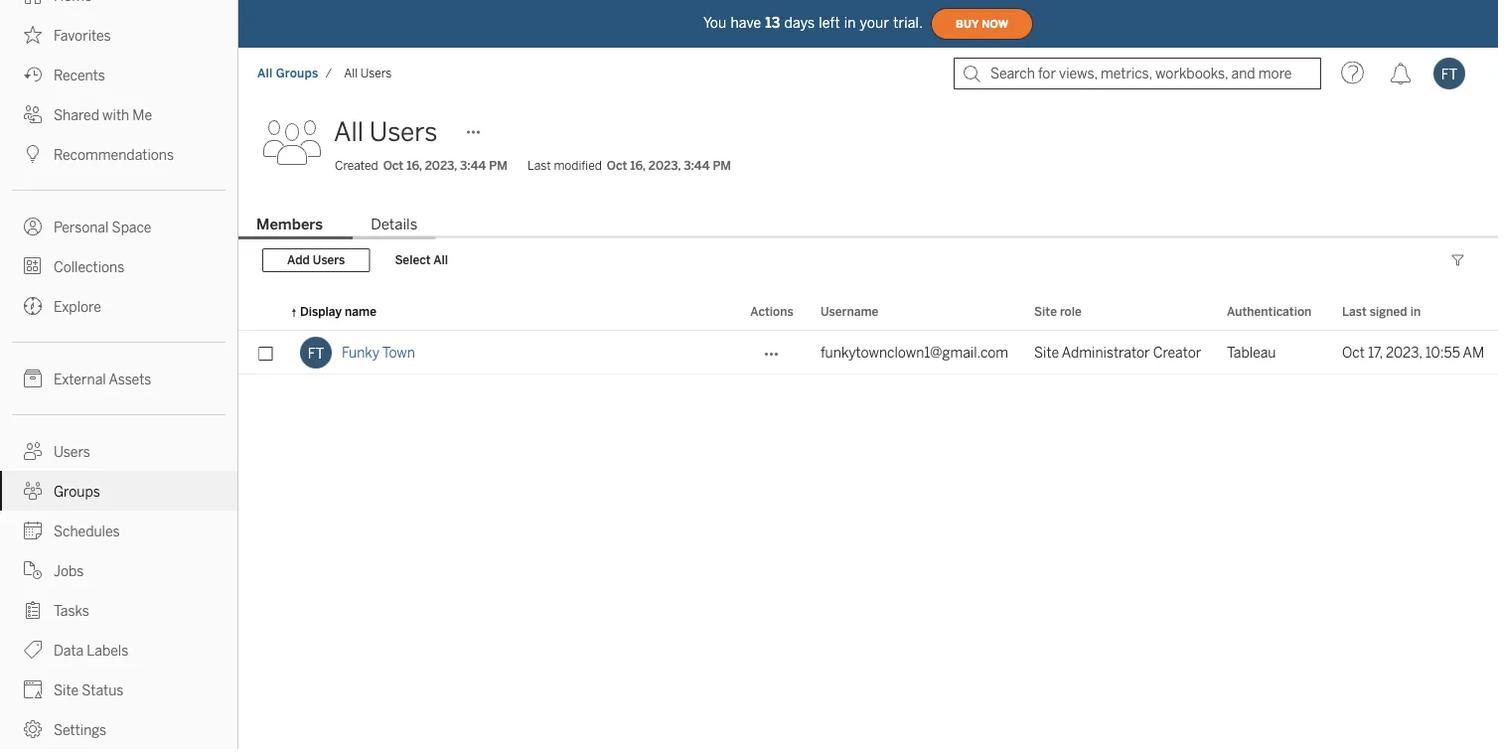 Task type: describe. For each thing, give the bounding box(es) containing it.
left
[[819, 15, 840, 31]]

funky town link
[[342, 331, 415, 375]]

recents link
[[0, 55, 237, 94]]

Search for views, metrics, workbooks, and more text field
[[954, 58, 1322, 89]]

funky town
[[342, 344, 415, 361]]

your
[[860, 15, 889, 31]]

signed
[[1370, 304, 1408, 318]]

users link
[[0, 431, 237, 471]]

members
[[256, 216, 323, 233]]

created oct 16, 2023, 3:44 pm
[[335, 158, 508, 173]]

shared with me link
[[0, 94, 237, 134]]

data
[[54, 642, 84, 659]]

add users
[[287, 253, 345, 267]]

site for site role
[[1034, 304, 1057, 318]]

display
[[300, 304, 342, 318]]

sub-spaces tab list
[[238, 214, 1498, 239]]

select
[[395, 253, 431, 267]]

all groups link
[[256, 65, 319, 81]]

all right /
[[344, 66, 358, 80]]

buy now button
[[931, 8, 1033, 40]]

collections link
[[0, 246, 237, 286]]

funky
[[342, 344, 380, 361]]

users up created oct 16, 2023, 3:44 pm
[[369, 117, 438, 148]]

13
[[765, 15, 780, 31]]

2 pm from the left
[[713, 158, 731, 173]]

status
[[82, 682, 124, 699]]

site for site administrator creator
[[1034, 344, 1059, 361]]

data labels
[[54, 642, 128, 659]]

last signed in
[[1342, 304, 1421, 318]]

schedules
[[54, 523, 120, 540]]

display name
[[300, 304, 377, 318]]

2 3:44 from the left
[[684, 158, 710, 173]]

settings link
[[0, 709, 237, 749]]

am
[[1463, 344, 1485, 361]]

site status
[[54, 682, 124, 699]]

days
[[784, 15, 815, 31]]

tasks link
[[0, 590, 237, 630]]

shared
[[54, 107, 99, 123]]

site administrator creator
[[1034, 344, 1202, 361]]

created
[[335, 158, 378, 173]]

actions
[[750, 304, 794, 318]]

last modified oct 16, 2023, 3:44 pm
[[528, 158, 731, 173]]

grid containing funky town
[[238, 293, 1498, 749]]

1 horizontal spatial groups
[[276, 66, 318, 80]]

have
[[731, 15, 761, 31]]

explore
[[54, 299, 101, 315]]

schedules link
[[0, 511, 237, 550]]

administrator
[[1062, 344, 1150, 361]]

groups inside groups link
[[54, 483, 100, 500]]

you
[[703, 15, 727, 31]]

1 pm from the left
[[489, 158, 508, 173]]

tasks
[[54, 603, 89, 619]]

settings
[[54, 722, 106, 738]]

oct 17, 2023, 10:55 am
[[1342, 344, 1485, 361]]

/
[[325, 66, 332, 80]]

trial.
[[893, 15, 923, 31]]

site for site status
[[54, 682, 79, 699]]

all groups /
[[257, 66, 332, 80]]

site role
[[1034, 304, 1082, 318]]

users inside users link
[[54, 444, 90, 460]]

creator
[[1153, 344, 1202, 361]]

buy
[[956, 18, 979, 30]]

oct inside 'row'
[[1342, 344, 1365, 361]]

10:55
[[1426, 344, 1460, 361]]

buy now
[[956, 18, 1009, 30]]

role
[[1060, 304, 1082, 318]]

select all button
[[382, 248, 461, 272]]



Task type: locate. For each thing, give the bounding box(es) containing it.
site down site role
[[1034, 344, 1059, 361]]

all users up created
[[334, 117, 438, 148]]

all users inside all users main content
[[334, 117, 438, 148]]

0 horizontal spatial last
[[528, 158, 551, 173]]

all right "select"
[[433, 253, 448, 267]]

labels
[[87, 642, 128, 659]]

0 horizontal spatial 2023,
[[425, 158, 457, 173]]

add
[[287, 253, 310, 267]]

grid
[[238, 293, 1498, 749]]

2023,
[[425, 158, 457, 173], [649, 158, 681, 173], [1386, 344, 1422, 361]]

username
[[821, 304, 879, 318]]

1 vertical spatial last
[[1342, 304, 1367, 318]]

space
[[112, 219, 151, 235]]

personal space
[[54, 219, 151, 235]]

all up created
[[334, 117, 364, 148]]

16, right created
[[407, 158, 422, 173]]

1 horizontal spatial last
[[1342, 304, 1367, 318]]

0 horizontal spatial oct
[[383, 158, 404, 173]]

all users
[[344, 66, 392, 80], [334, 117, 438, 148]]

16, right modified
[[630, 158, 646, 173]]

site left status at the left bottom of the page
[[54, 682, 79, 699]]

1 horizontal spatial oct
[[607, 158, 627, 173]]

0 horizontal spatial pm
[[489, 158, 508, 173]]

oct
[[383, 158, 404, 173], [607, 158, 627, 173], [1342, 344, 1365, 361]]

oct left '17,'
[[1342, 344, 1365, 361]]

authentication
[[1227, 304, 1312, 318]]

users up groups link
[[54, 444, 90, 460]]

last inside grid
[[1342, 304, 1367, 318]]

add users button
[[262, 248, 370, 272]]

all users main content
[[238, 99, 1498, 749]]

external assets
[[54, 371, 151, 388]]

row containing funky town
[[238, 331, 1498, 375]]

3:44
[[460, 158, 486, 173], [684, 158, 710, 173]]

2 horizontal spatial 2023,
[[1386, 344, 1422, 361]]

in right 'signed'
[[1411, 304, 1421, 318]]

last left modified
[[528, 158, 551, 173]]

oct right modified
[[607, 158, 627, 173]]

groups link
[[0, 471, 237, 511]]

1 vertical spatial all users
[[334, 117, 438, 148]]

all left /
[[257, 66, 273, 80]]

details
[[371, 216, 418, 233]]

town
[[382, 344, 415, 361]]

2 horizontal spatial oct
[[1342, 344, 1365, 361]]

users
[[360, 66, 392, 80], [369, 117, 438, 148], [313, 253, 345, 267], [54, 444, 90, 460]]

in inside grid
[[1411, 304, 1421, 318]]

0 vertical spatial site
[[1034, 304, 1057, 318]]

site left role
[[1034, 304, 1057, 318]]

row
[[238, 331, 1498, 375]]

oct right created
[[383, 158, 404, 173]]

personal
[[54, 219, 109, 235]]

2023, right created
[[425, 158, 457, 173]]

0 vertical spatial last
[[528, 158, 551, 173]]

1 vertical spatial site
[[1034, 344, 1059, 361]]

last for last modified oct 16, 2023, 3:44 pm
[[528, 158, 551, 173]]

0 horizontal spatial in
[[844, 15, 856, 31]]

external assets link
[[0, 359, 237, 398]]

16,
[[407, 158, 422, 173], [630, 158, 646, 173]]

jobs link
[[0, 550, 237, 590]]

all inside button
[[433, 253, 448, 267]]

users right /
[[360, 66, 392, 80]]

users inside the add users button
[[313, 253, 345, 267]]

pm
[[489, 158, 508, 173], [713, 158, 731, 173]]

last
[[528, 158, 551, 173], [1342, 304, 1367, 318]]

in
[[844, 15, 856, 31], [1411, 304, 1421, 318]]

groups up schedules
[[54, 483, 100, 500]]

2 16, from the left
[[630, 158, 646, 173]]

collections
[[54, 259, 125, 275]]

1 16, from the left
[[407, 158, 422, 173]]

0 horizontal spatial groups
[[54, 483, 100, 500]]

1 3:44 from the left
[[460, 158, 486, 173]]

all
[[257, 66, 273, 80], [344, 66, 358, 80], [334, 117, 364, 148], [433, 253, 448, 267]]

1 horizontal spatial 2023,
[[649, 158, 681, 173]]

site inside site status link
[[54, 682, 79, 699]]

you have 13 days left in your trial.
[[703, 15, 923, 31]]

groups
[[276, 66, 318, 80], [54, 483, 100, 500]]

all users element
[[338, 66, 398, 80]]

1 vertical spatial groups
[[54, 483, 100, 500]]

17,
[[1368, 344, 1383, 361]]

groups left /
[[276, 66, 318, 80]]

1 horizontal spatial 16,
[[630, 158, 646, 173]]

modified
[[554, 158, 602, 173]]

external
[[54, 371, 106, 388]]

recommendations link
[[0, 134, 237, 174]]

funkytownclown1@gmail.com
[[821, 344, 1009, 361]]

favorites
[[54, 27, 111, 44]]

last left 'signed'
[[1342, 304, 1367, 318]]

personal space link
[[0, 207, 237, 246]]

name
[[345, 304, 377, 318]]

2 vertical spatial site
[[54, 682, 79, 699]]

users right "add"
[[313, 253, 345, 267]]

0 vertical spatial in
[[844, 15, 856, 31]]

assets
[[109, 371, 151, 388]]

in right 'left'
[[844, 15, 856, 31]]

favorites link
[[0, 15, 237, 55]]

select all
[[395, 253, 448, 267]]

0 vertical spatial groups
[[276, 66, 318, 80]]

jobs
[[54, 563, 84, 579]]

0 horizontal spatial 16,
[[407, 158, 422, 173]]

2023, inside 'row'
[[1386, 344, 1422, 361]]

2023, right modified
[[649, 158, 681, 173]]

explore link
[[0, 286, 237, 326]]

recents
[[54, 67, 105, 83]]

me
[[132, 107, 152, 123]]

1 horizontal spatial 3:44
[[684, 158, 710, 173]]

0 vertical spatial all users
[[344, 66, 392, 80]]

2023, right '17,'
[[1386, 344, 1422, 361]]

last for last signed in
[[1342, 304, 1367, 318]]

site
[[1034, 304, 1057, 318], [1034, 344, 1059, 361], [54, 682, 79, 699]]

0 horizontal spatial 3:44
[[460, 158, 486, 173]]

1 horizontal spatial pm
[[713, 158, 731, 173]]

data labels link
[[0, 630, 237, 670]]

shared with me
[[54, 107, 152, 123]]

1 vertical spatial in
[[1411, 304, 1421, 318]]

site status link
[[0, 670, 237, 709]]

site inside 'row'
[[1034, 344, 1059, 361]]

1 horizontal spatial in
[[1411, 304, 1421, 318]]

recommendations
[[54, 147, 174, 163]]

with
[[102, 107, 129, 123]]

all users right /
[[344, 66, 392, 80]]

group image
[[262, 112, 322, 172]]

now
[[982, 18, 1009, 30]]

tableau
[[1227, 344, 1276, 361]]



Task type: vqa. For each thing, say whether or not it's contained in the screenshot.
"Subscriptions"
no



